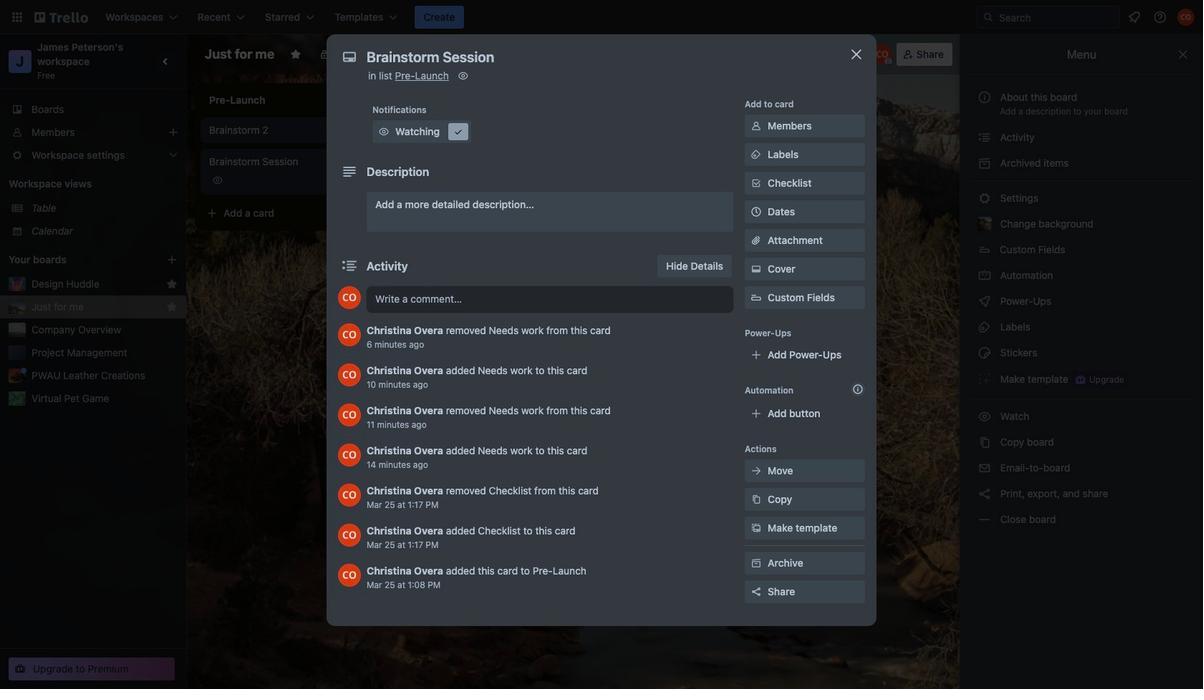Task type: describe. For each thing, give the bounding box(es) containing it.
2 christina overa (christinaovera) image from the top
[[338, 364, 361, 387]]

add board image
[[166, 254, 178, 266]]

star or unstar board image
[[290, 49, 302, 60]]

create from template… image
[[367, 208, 378, 219]]

4 christina overa (christinaovera) image from the top
[[338, 524, 361, 547]]

Write a comment text field
[[367, 286, 733, 312]]

primary element
[[0, 0, 1203, 34]]

Board name text field
[[198, 43, 282, 66]]

3 christina overa (christinaovera) image from the top
[[338, 484, 361, 507]]

your boards with 6 items element
[[9, 251, 145, 269]]



Task type: vqa. For each thing, say whether or not it's contained in the screenshot.
bottom to
no



Task type: locate. For each thing, give the bounding box(es) containing it.
sm image
[[456, 69, 470, 83], [377, 125, 391, 139], [451, 125, 466, 139], [978, 130, 992, 145], [749, 148, 763, 162], [749, 262, 763, 276], [978, 294, 992, 309], [978, 320, 992, 334], [749, 464, 763, 478], [749, 493, 763, 507], [978, 513, 992, 527]]

close dialog image
[[848, 46, 865, 63]]

christina overa (christinaovera) image
[[338, 324, 361, 347], [338, 364, 361, 387], [338, 484, 361, 507], [338, 524, 361, 547], [338, 564, 361, 587]]

christina overa (christinaovera) image
[[1177, 9, 1195, 26], [872, 44, 892, 64], [338, 286, 361, 309], [338, 404, 361, 427], [338, 444, 361, 467]]

1 christina overa (christinaovera) image from the top
[[338, 324, 361, 347]]

2 starred icon image from the top
[[166, 302, 178, 313]]

1 starred icon image from the top
[[166, 279, 178, 290]]

customize views image
[[449, 47, 463, 62]]

starred icon image
[[166, 279, 178, 290], [166, 302, 178, 313]]

1 vertical spatial starred icon image
[[166, 302, 178, 313]]

sm image
[[720, 43, 741, 63], [749, 119, 763, 133], [978, 156, 992, 170], [978, 191, 992, 206], [978, 269, 992, 283], [978, 346, 992, 360], [978, 372, 992, 386], [978, 410, 992, 424], [978, 435, 992, 450], [978, 461, 992, 476], [978, 487, 992, 501], [749, 521, 763, 536], [749, 556, 763, 571]]

Search field
[[994, 7, 1119, 27]]

None text field
[[360, 44, 832, 70]]

search image
[[983, 11, 994, 23]]

5 christina overa (christinaovera) image from the top
[[338, 564, 361, 587]]

0 notifications image
[[1126, 9, 1143, 26]]

open information menu image
[[1153, 10, 1167, 24]]

0 vertical spatial starred icon image
[[166, 279, 178, 290]]



